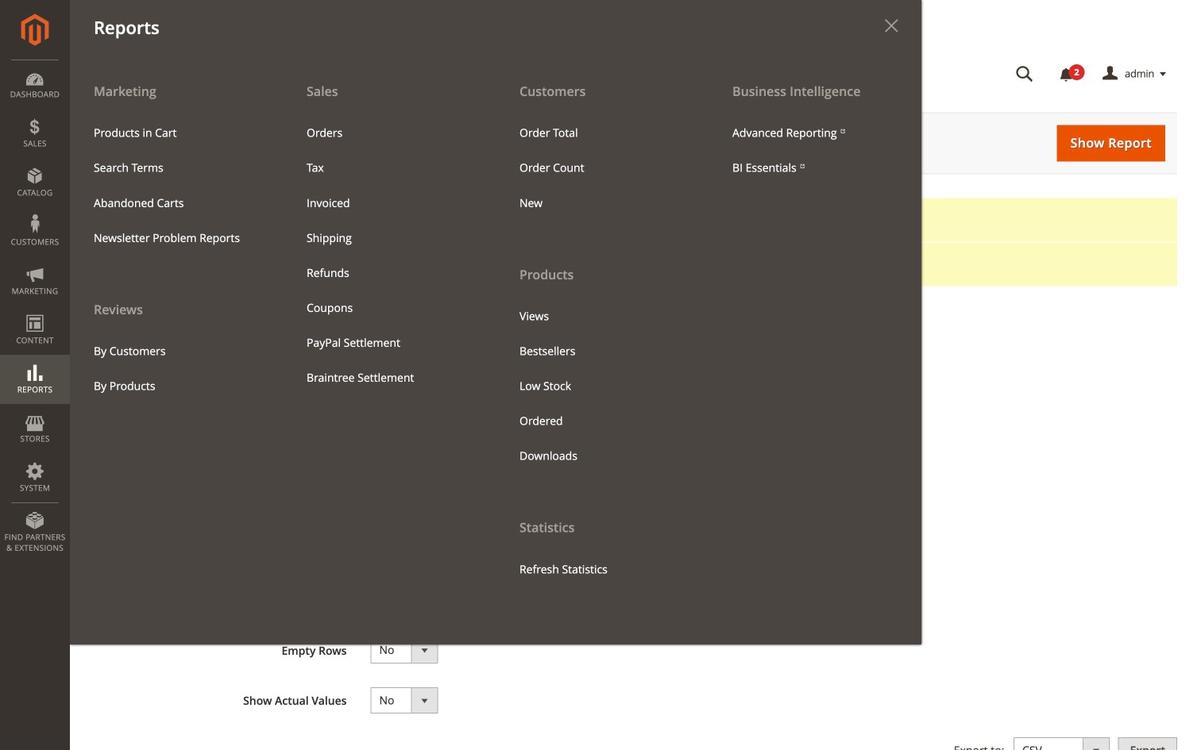 Task type: locate. For each thing, give the bounding box(es) containing it.
menu bar
[[0, 0, 921, 645]]

menu
[[70, 73, 921, 645], [70, 73, 283, 404], [496, 73, 709, 587], [82, 116, 271, 256], [295, 116, 484, 396], [508, 116, 697, 221], [720, 116, 909, 186], [508, 299, 697, 474], [82, 334, 271, 404]]

None text field
[[371, 517, 490, 543]]

magento admin panel image
[[21, 14, 49, 46]]

None text field
[[371, 466, 490, 493]]



